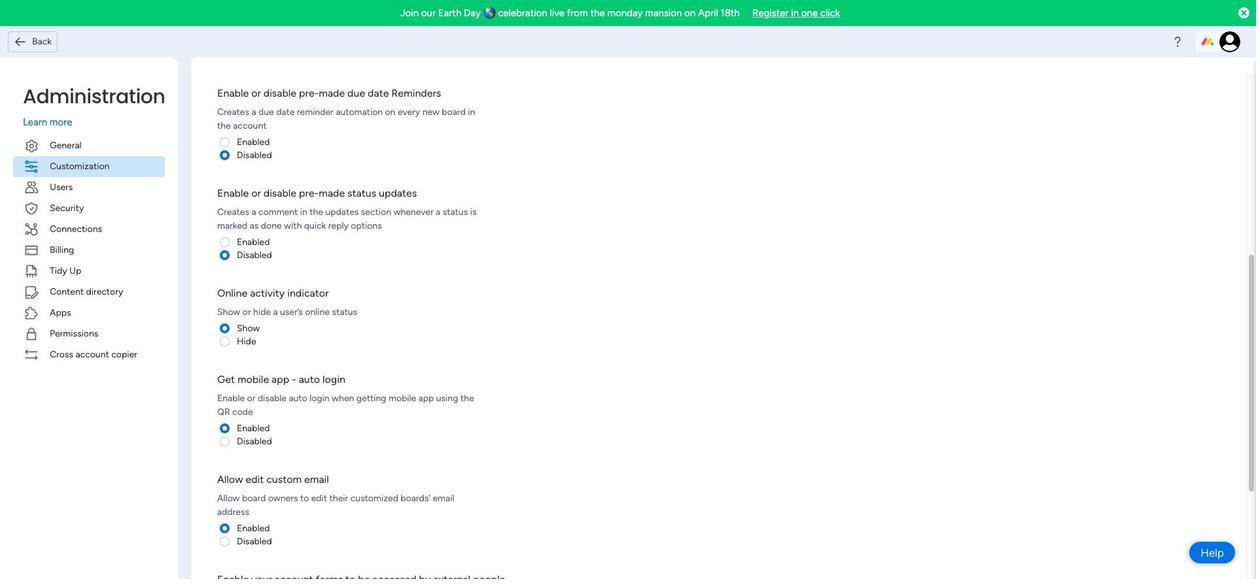 Task type: locate. For each thing, give the bounding box(es) containing it.
back to workspace image
[[14, 35, 27, 48]]



Task type: vqa. For each thing, say whether or not it's contained in the screenshot.
Back to workspace icon
yes



Task type: describe. For each thing, give the bounding box(es) containing it.
jacob simon image
[[1219, 31, 1240, 52]]

help image
[[1171, 35, 1184, 48]]



